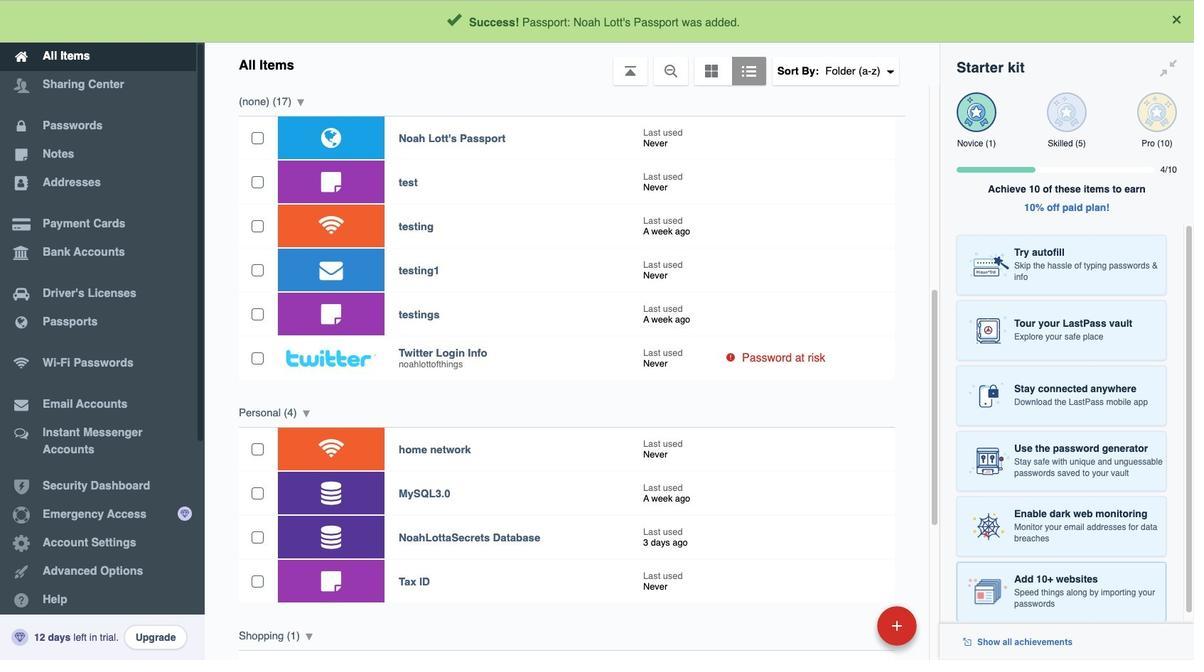 Task type: vqa. For each thing, say whether or not it's contained in the screenshot.
Password Field
no



Task type: locate. For each thing, give the bounding box(es) containing it.
vault options navigation
[[205, 43, 940, 85]]

alert
[[0, 0, 1194, 43]]

main navigation navigation
[[0, 0, 205, 660]]

search my vault text field
[[343, 6, 911, 37]]



Task type: describe. For each thing, give the bounding box(es) containing it.
new item element
[[780, 606, 922, 646]]

new item navigation
[[780, 602, 926, 660]]

Search search field
[[343, 6, 911, 37]]



